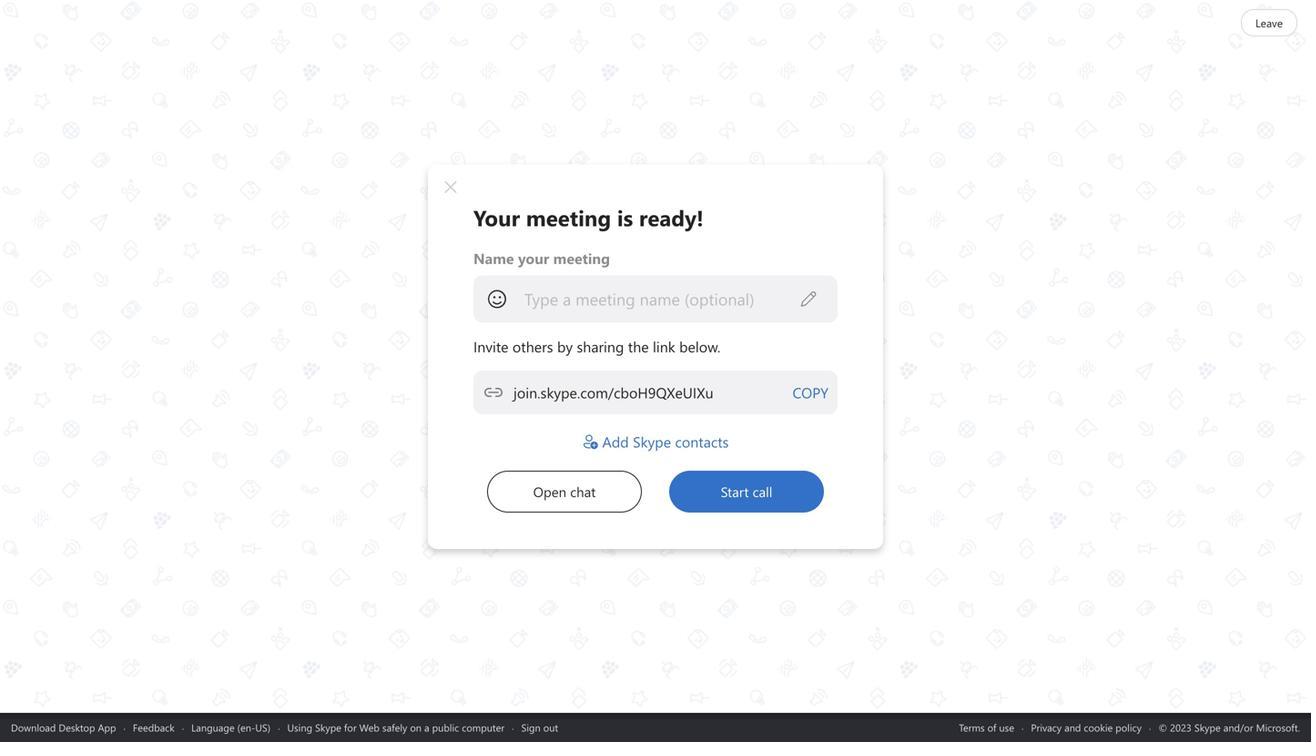 Task type: locate. For each thing, give the bounding box(es) containing it.
on
[[410, 721, 422, 734]]

sign
[[521, 721, 541, 734]]

a
[[424, 721, 430, 734]]

terms of use link
[[959, 721, 1014, 734]]

privacy and cookie policy link
[[1031, 721, 1142, 734]]

desktop
[[59, 721, 95, 734]]

(en-
[[237, 721, 255, 734]]

us)
[[255, 721, 271, 734]]

of
[[988, 721, 997, 734]]

skype
[[315, 721, 341, 734]]

using
[[287, 721, 312, 734]]

public
[[432, 721, 459, 734]]

use
[[999, 721, 1014, 734]]

download desktop app link
[[11, 721, 116, 734]]

and
[[1065, 721, 1081, 734]]

terms
[[959, 721, 985, 734]]

app
[[98, 721, 116, 734]]

safely
[[382, 721, 407, 734]]

language (en-us) link
[[191, 721, 271, 734]]

policy
[[1116, 721, 1142, 734]]

feedback
[[133, 721, 175, 734]]



Task type: describe. For each thing, give the bounding box(es) containing it.
for
[[344, 721, 357, 734]]

computer
[[462, 721, 505, 734]]

using skype for web safely on a public computer
[[287, 721, 505, 734]]

web
[[359, 721, 380, 734]]

privacy and cookie policy
[[1031, 721, 1142, 734]]

Type a meeting name (optional) text field
[[524, 288, 800, 309]]

language (en-us)
[[191, 721, 271, 734]]

terms of use
[[959, 721, 1014, 734]]

sign out link
[[521, 721, 558, 734]]

out
[[543, 721, 558, 734]]

privacy
[[1031, 721, 1062, 734]]

cookie
[[1084, 721, 1113, 734]]

feedback link
[[133, 721, 175, 734]]

language
[[191, 721, 235, 734]]

download desktop app
[[11, 721, 116, 734]]

download
[[11, 721, 56, 734]]

sign out
[[521, 721, 558, 734]]

using skype for web safely on a public computer link
[[287, 721, 505, 734]]



